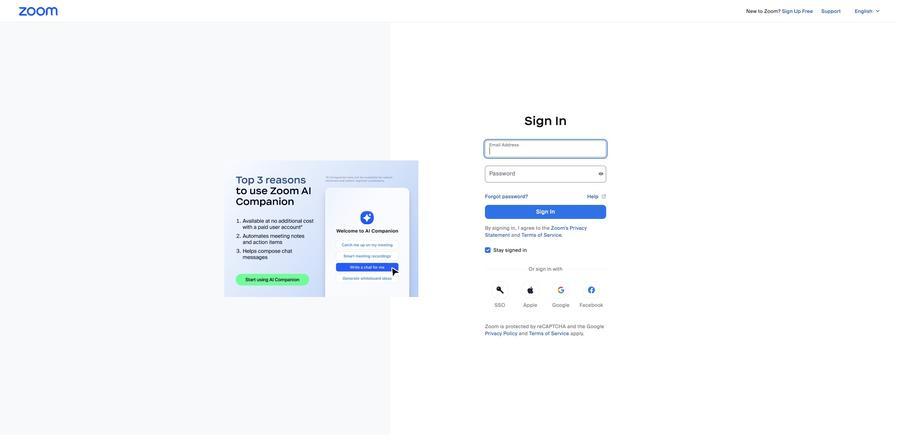 Task type: vqa. For each thing, say whether or not it's contained in the screenshot.
'SIGN IN' in the Sign In button
yes



Task type: locate. For each thing, give the bounding box(es) containing it.
in
[[555, 113, 567, 128], [550, 208, 555, 215]]

1 vertical spatial the
[[578, 323, 586, 330]]

and
[[511, 232, 520, 238], [567, 323, 576, 330], [519, 330, 528, 337]]

and down protected
[[519, 330, 528, 337]]

privacy policy link
[[485, 330, 518, 337]]

1 vertical spatial privacy
[[485, 330, 502, 337]]

facebook
[[580, 302, 603, 308]]

statement
[[485, 232, 510, 238]]

0 vertical spatial in
[[523, 247, 527, 253]]

1 horizontal spatial in
[[547, 266, 552, 272]]

sign left up
[[782, 8, 793, 14]]

sign
[[536, 266, 546, 272]]

terms
[[522, 232, 536, 238], [529, 330, 544, 337]]

0 vertical spatial service
[[544, 232, 562, 238]]

or
[[529, 266, 535, 272]]

1 vertical spatial in
[[550, 208, 555, 215]]

the up and terms of service .
[[542, 225, 550, 231]]

Email Address email field
[[485, 140, 606, 157]]

1 vertical spatial google
[[587, 323, 604, 330]]

sso
[[495, 302, 505, 308]]

0 horizontal spatial google
[[552, 302, 570, 308]]

1 vertical spatial terms
[[529, 330, 544, 337]]

to up and terms of service .
[[536, 225, 541, 231]]

to right new
[[758, 8, 763, 14]]

down image
[[876, 8, 880, 15]]

1 vertical spatial service
[[551, 330, 569, 337]]

sso button
[[485, 282, 515, 312]]

0 vertical spatial of
[[538, 232, 543, 238]]

1 horizontal spatial the
[[578, 323, 586, 330]]

terms of service link for service
[[522, 232, 562, 238]]

1 vertical spatial sign in
[[536, 208, 555, 215]]

terms down agree
[[522, 232, 536, 238]]

sign in up email address email field
[[525, 113, 567, 128]]

google button
[[546, 282, 576, 312]]

privacy right zoom's
[[570, 225, 587, 231]]

protected
[[506, 323, 529, 330]]

1 horizontal spatial privacy
[[570, 225, 587, 231]]

privacy inside zoom is protected by recaptcha and the google privacy policy and terms of service apply.
[[485, 330, 502, 337]]

1 horizontal spatial of
[[545, 330, 550, 337]]

sign in up zoom's
[[536, 208, 555, 215]]

signing
[[492, 225, 510, 231]]

service down zoom's
[[544, 232, 562, 238]]

zoom is protected by recaptcha and the google privacy policy and terms of service apply.
[[485, 323, 604, 337]]

address
[[502, 142, 519, 148]]

0 vertical spatial terms of service link
[[522, 232, 562, 238]]

service
[[544, 232, 562, 238], [551, 330, 569, 337]]

1 vertical spatial terms of service link
[[529, 330, 569, 337]]

1 vertical spatial to
[[536, 225, 541, 231]]

terms of service link down agree
[[522, 232, 562, 238]]

terms of service link
[[522, 232, 562, 238], [529, 330, 569, 337]]

and terms of service .
[[510, 232, 563, 238]]

sign up email address email field
[[525, 113, 552, 128]]

by
[[530, 323, 536, 330]]

google down facebook
[[587, 323, 604, 330]]

1 vertical spatial of
[[545, 330, 550, 337]]

free
[[802, 8, 813, 14]]

0 horizontal spatial the
[[542, 225, 550, 231]]

google up recaptcha
[[552, 302, 570, 308]]

0 vertical spatial google
[[552, 302, 570, 308]]

privacy down zoom
[[485, 330, 502, 337]]

sign in
[[525, 113, 567, 128], [536, 208, 555, 215]]

by
[[485, 225, 491, 231]]

terms of service link for by
[[529, 330, 569, 337]]

0 vertical spatial sign in
[[525, 113, 567, 128]]

terms of service link down recaptcha
[[529, 330, 569, 337]]

stay
[[494, 247, 504, 253]]

1 horizontal spatial google
[[587, 323, 604, 330]]

in inside sign in button
[[550, 208, 555, 215]]

policy
[[504, 330, 518, 337]]

the inside zoom is protected by recaptcha and the google privacy policy and terms of service apply.
[[578, 323, 586, 330]]

apple button
[[516, 282, 545, 312]]

1 vertical spatial and
[[567, 323, 576, 330]]

agree
[[521, 225, 535, 231]]

privacy
[[570, 225, 587, 231], [485, 330, 502, 337]]

and up apply.
[[567, 323, 576, 330]]

1 horizontal spatial to
[[758, 8, 763, 14]]

apple image
[[527, 287, 534, 294]]

in,
[[511, 225, 517, 231]]

google
[[552, 302, 570, 308], [587, 323, 604, 330]]

and down in,
[[511, 232, 520, 238]]

2 vertical spatial sign
[[536, 208, 549, 215]]

0 horizontal spatial to
[[536, 225, 541, 231]]

terms down by
[[529, 330, 544, 337]]

0 horizontal spatial privacy
[[485, 330, 502, 337]]

service down recaptcha
[[551, 330, 569, 337]]

0 vertical spatial in
[[555, 113, 567, 128]]

1 vertical spatial sign
[[525, 113, 552, 128]]

in left with
[[547, 266, 552, 272]]

0 vertical spatial to
[[758, 8, 763, 14]]

2 vertical spatial and
[[519, 330, 528, 337]]

1 vertical spatial in
[[547, 266, 552, 272]]

the
[[542, 225, 550, 231], [578, 323, 586, 330]]

terms inside zoom is protected by recaptcha and the google privacy policy and terms of service apply.
[[529, 330, 544, 337]]

the up apply.
[[578, 323, 586, 330]]

or sign in with
[[529, 266, 563, 272]]

signed
[[505, 247, 521, 253]]

in up email address email field
[[555, 113, 567, 128]]

in right signed
[[523, 247, 527, 253]]

zoom's privacy statement
[[485, 225, 587, 238]]

0 horizontal spatial in
[[523, 247, 527, 253]]

i
[[518, 225, 520, 231]]

in up zoom's
[[550, 208, 555, 215]]

sign up zoom's privacy statement
[[536, 208, 549, 215]]

of
[[538, 232, 543, 238], [545, 330, 550, 337]]

email
[[489, 142, 501, 148]]

to
[[758, 8, 763, 14], [536, 225, 541, 231]]

apply.
[[571, 330, 584, 337]]

0 vertical spatial the
[[542, 225, 550, 231]]

0 vertical spatial privacy
[[570, 225, 587, 231]]

Password password field
[[485, 166, 606, 182]]

sign
[[782, 8, 793, 14], [525, 113, 552, 128], [536, 208, 549, 215]]

in
[[523, 247, 527, 253], [547, 266, 552, 272]]

0 vertical spatial terms
[[522, 232, 536, 238]]

0 horizontal spatial of
[[538, 232, 543, 238]]



Task type: describe. For each thing, give the bounding box(es) containing it.
help
[[587, 193, 599, 200]]

password?
[[502, 193, 528, 200]]

sign in inside button
[[536, 208, 555, 215]]

forgot password?
[[485, 193, 528, 200]]

password
[[489, 170, 516, 177]]

in for sign
[[547, 266, 552, 272]]

0 vertical spatial and
[[511, 232, 520, 238]]

is
[[500, 323, 504, 330]]

sign inside button
[[536, 208, 549, 215]]

the for and
[[578, 323, 586, 330]]

google inside zoom is protected by recaptcha and the google privacy policy and terms of service apply.
[[587, 323, 604, 330]]

english button
[[849, 6, 886, 17]]

0 vertical spatial sign
[[782, 8, 793, 14]]

support link
[[822, 6, 841, 17]]

email address
[[489, 142, 519, 148]]

the for to
[[542, 225, 550, 231]]

in for signed
[[523, 247, 527, 253]]

start using zoom ai companion image
[[224, 161, 419, 297]]

facebook button
[[577, 282, 606, 312]]

service inside zoom is protected by recaptcha and the google privacy policy and terms of service apply.
[[551, 330, 569, 337]]

with
[[553, 266, 563, 272]]

sign up free button
[[782, 6, 813, 17]]

stay signed in
[[494, 247, 527, 253]]

zoom
[[485, 323, 499, 330]]

support
[[822, 8, 841, 14]]

google inside button
[[552, 302, 570, 308]]

help button
[[587, 191, 606, 202]]

english
[[855, 8, 873, 14]]

up
[[794, 8, 801, 14]]

privacy inside zoom's privacy statement
[[570, 225, 587, 231]]

apple
[[524, 302, 538, 308]]

forgot password? button
[[485, 193, 528, 200]]

zoom?
[[764, 8, 781, 14]]

sign in button
[[485, 205, 606, 219]]

forgot
[[485, 193, 501, 200]]

window new image
[[602, 193, 606, 200]]

.
[[562, 232, 563, 238]]

zoom's privacy statement link
[[485, 225, 587, 238]]

new
[[746, 8, 757, 14]]

new to zoom? sign up free
[[746, 8, 813, 14]]

zoom logo image
[[19, 7, 58, 16]]

recaptcha
[[537, 323, 566, 330]]

zoom's
[[551, 225, 569, 231]]

of inside zoom is protected by recaptcha and the google privacy policy and terms of service apply.
[[545, 330, 550, 337]]

by signing in, i agree to the
[[485, 225, 551, 231]]



